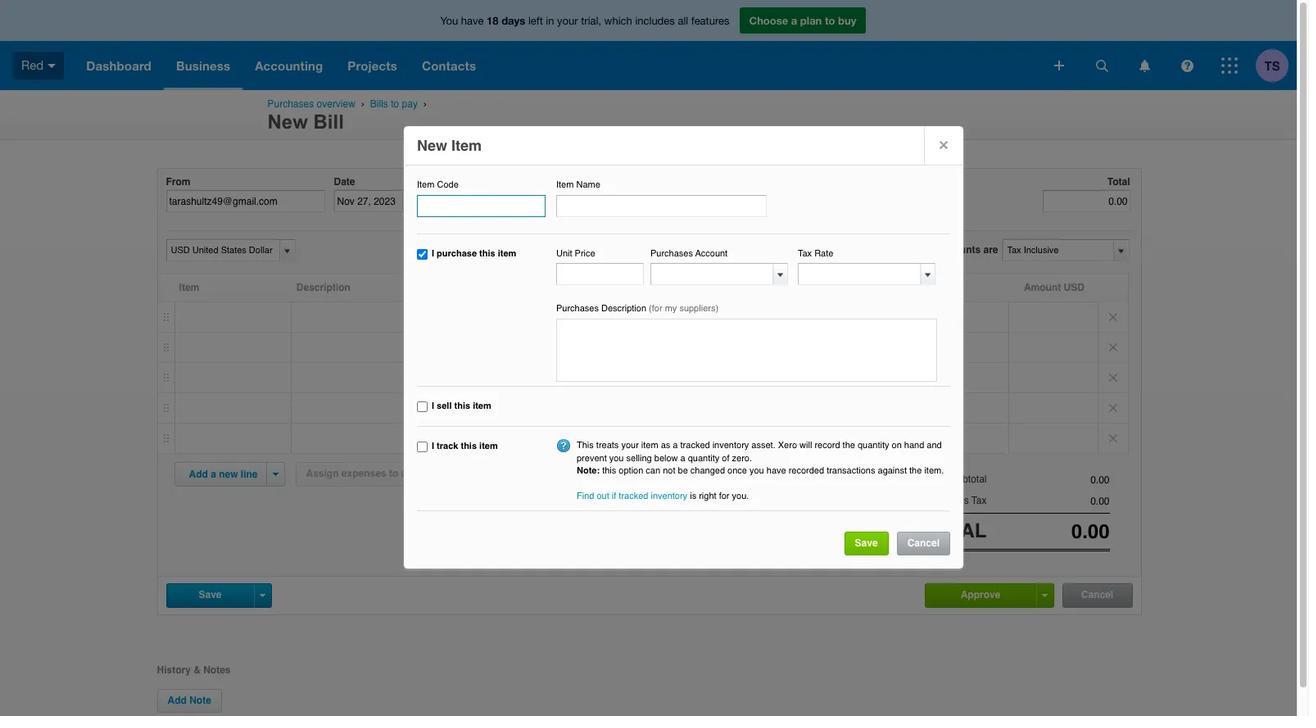 Task type: locate. For each thing, give the bounding box(es) containing it.
this right sell
[[455, 400, 471, 411]]

your right in at the top left
[[557, 15, 578, 27]]

the
[[843, 440, 856, 451], [910, 466, 922, 476]]

i right i track this item option
[[432, 441, 434, 452]]

1 vertical spatial delete line item image
[[1099, 424, 1128, 453]]

this
[[480, 248, 496, 259], [455, 400, 471, 411], [461, 441, 477, 452], [603, 466, 617, 476]]

2 vertical spatial tax
[[972, 495, 987, 507]]

1 vertical spatial add
[[168, 695, 187, 707]]

i
[[432, 248, 434, 259], [432, 400, 434, 411], [432, 441, 434, 452]]

due
[[427, 176, 445, 188]]

2 horizontal spatial svg image
[[1222, 57, 1239, 74]]

1 vertical spatial to
[[391, 98, 399, 110]]

i for i sell this item
[[432, 400, 434, 411]]

› left bills
[[361, 98, 365, 109]]

total
[[924, 520, 987, 543]]

have left 18 at top
[[461, 15, 484, 27]]

more save options... image
[[260, 594, 266, 597]]

unit price up qty
[[557, 248, 596, 259]]

to
[[825, 14, 836, 27], [391, 98, 399, 110], [389, 468, 399, 480]]

quantity
[[858, 440, 890, 451], [688, 453, 720, 464]]

I sell this item checkbox
[[417, 401, 428, 412]]

purchases up bill
[[268, 98, 314, 110]]

2 date from the left
[[448, 176, 469, 188]]

1 horizontal spatial tax rate
[[884, 282, 924, 293]]

0 horizontal spatial unit
[[557, 248, 573, 259]]

2 vertical spatial delete line item image
[[1099, 393, 1128, 423]]

0 vertical spatial rate
[[815, 248, 834, 259]]

1 vertical spatial your
[[622, 440, 639, 451]]

item for item name
[[557, 180, 574, 190]]

item inside this treats your item as a tracked inventory asset. xero will record the quantity on hand and prevent you selling below a quantity of zero. note: this option can not be changed once you have recorded transactions against the item.
[[642, 440, 659, 451]]

1 horizontal spatial purchases
[[557, 303, 599, 314]]

0 vertical spatial inventory
[[713, 440, 749, 451]]

new item
[[417, 137, 482, 154]]

item for item code
[[417, 180, 435, 190]]

amount usd
[[1025, 282, 1085, 293]]

quantity left on
[[858, 440, 890, 451]]

0 horizontal spatial date
[[334, 176, 355, 188]]

0 vertical spatial your
[[557, 15, 578, 27]]

0 vertical spatial purchases
[[268, 98, 314, 110]]

tax rate
[[798, 248, 834, 259], [884, 282, 924, 293]]

this for track
[[461, 441, 477, 452]]

2 vertical spatial to
[[389, 468, 399, 480]]

1 vertical spatial rate
[[903, 282, 924, 293]]

1 vertical spatial description
[[602, 303, 647, 314]]

unit up the 'purchases description (for my suppliers)'
[[623, 282, 642, 293]]

0 horizontal spatial tax rate
[[798, 248, 834, 259]]

to left pay
[[391, 98, 399, 110]]

0 vertical spatial cancel
[[908, 538, 940, 549]]

suppliers)
[[680, 303, 719, 314]]

add a new line link
[[179, 463, 268, 486]]

cancel inside button
[[1082, 589, 1114, 601]]

0 horizontal spatial tracked
[[619, 491, 649, 501]]

a
[[792, 14, 798, 27], [673, 440, 678, 451], [681, 453, 686, 464], [401, 468, 407, 480], [211, 469, 216, 480]]

None text field
[[166, 190, 325, 212], [1004, 240, 1114, 261], [799, 264, 922, 285], [557, 319, 938, 382], [987, 521, 1110, 544], [166, 190, 325, 212], [1004, 240, 1114, 261], [799, 264, 922, 285], [557, 319, 938, 382], [987, 521, 1110, 544]]

1 vertical spatial unit price
[[623, 282, 669, 293]]

description
[[297, 282, 351, 293], [602, 303, 647, 314]]

add for add note
[[168, 695, 187, 707]]

the left item.
[[910, 466, 922, 476]]

1 horizontal spatial cancel
[[1082, 589, 1114, 601]]

svg image
[[1222, 57, 1239, 74], [1096, 59, 1109, 72], [1182, 59, 1194, 72]]

0 vertical spatial unit
[[557, 248, 573, 259]]

1 horizontal spatial add
[[189, 469, 208, 480]]

you
[[441, 15, 458, 27]]

tracked
[[681, 440, 710, 451], [619, 491, 649, 501]]

purchases for new bill
[[268, 98, 314, 110]]

assign
[[306, 468, 339, 480]]

add note
[[168, 695, 211, 707]]

history
[[157, 665, 191, 676]]

ts
[[1265, 58, 1281, 73]]

1 vertical spatial you
[[750, 466, 765, 476]]

item.
[[925, 466, 944, 476]]

item left as
[[642, 440, 659, 451]]

your up selling
[[622, 440, 639, 451]]

1 vertical spatial the
[[910, 466, 922, 476]]

approve link
[[926, 584, 1037, 606]]

add a new line
[[189, 469, 258, 480]]

0 horizontal spatial the
[[843, 440, 856, 451]]

Due Date text field
[[427, 191, 496, 212]]

0 horizontal spatial cancel
[[908, 538, 940, 549]]

0 vertical spatial save link
[[845, 532, 889, 556]]

your
[[557, 15, 578, 27], [622, 440, 639, 451]]

is
[[690, 491, 697, 501]]

tracked right 'if'
[[619, 491, 649, 501]]

below
[[655, 453, 678, 464]]

2 vertical spatial purchases
[[557, 303, 599, 314]]

item
[[452, 137, 482, 154], [417, 180, 435, 190], [557, 180, 574, 190], [179, 282, 200, 293]]

› right pay
[[424, 98, 427, 109]]

save link left more save options... image
[[167, 584, 254, 606]]

0 horizontal spatial price
[[575, 248, 596, 259]]

0 horizontal spatial save link
[[167, 584, 254, 606]]

you
[[610, 453, 624, 464], [750, 466, 765, 476]]

1 vertical spatial save link
[[167, 584, 254, 606]]

1 vertical spatial save
[[199, 589, 222, 601]]

new up due
[[417, 137, 448, 154]]

1 date from the left
[[334, 176, 355, 188]]

a left new
[[211, 469, 216, 480]]

3 delete line item image from the top
[[1099, 393, 1128, 423]]

sales tax
[[945, 495, 987, 507]]

item for track
[[480, 441, 498, 452]]

1 horizontal spatial your
[[622, 440, 639, 451]]

Total text field
[[1043, 190, 1131, 212]]

0 horizontal spatial inventory
[[651, 491, 688, 501]]

unit down reference text box
[[557, 248, 573, 259]]

add inside add note link
[[168, 695, 187, 707]]

1 horizontal spatial have
[[767, 466, 787, 476]]

1 horizontal spatial inventory
[[713, 440, 749, 451]]

0 vertical spatial you
[[610, 453, 624, 464]]

the right record
[[843, 440, 856, 451]]

i for i purchase this item
[[432, 248, 434, 259]]

treats
[[597, 440, 619, 451]]

1 horizontal spatial unit
[[623, 282, 642, 293]]

you down zero.
[[750, 466, 765, 476]]

0 vertical spatial tracked
[[681, 440, 710, 451]]

item for sell
[[473, 400, 492, 411]]

date up due date text field
[[448, 176, 469, 188]]

1 i from the top
[[432, 248, 434, 259]]

inventory left is
[[651, 491, 688, 501]]

in
[[546, 15, 554, 27]]

this right track
[[461, 441, 477, 452]]

usd
[[1064, 282, 1085, 293]]

1 horizontal spatial tax
[[884, 282, 900, 293]]

tracked up be
[[681, 440, 710, 451]]

0 horizontal spatial description
[[297, 282, 351, 293]]

cancel
[[908, 538, 940, 549], [1082, 589, 1114, 601]]

0 horizontal spatial have
[[461, 15, 484, 27]]

for
[[719, 491, 730, 501]]

choose a plan to buy
[[750, 14, 857, 27]]

cancel down item.
[[908, 538, 940, 549]]

to inside purchases overview › bills to pay › new bill
[[391, 98, 399, 110]]

save left more save options... image
[[199, 589, 222, 601]]

line
[[241, 469, 258, 480]]

add left new
[[189, 469, 208, 480]]

1 horizontal spatial unit price
[[623, 282, 669, 293]]

cancel button
[[1064, 584, 1132, 607]]

0 vertical spatial delete line item image
[[1099, 302, 1128, 332]]

sales
[[945, 495, 969, 507]]

code
[[437, 180, 459, 190]]

right
[[699, 491, 717, 501]]

1 vertical spatial have
[[767, 466, 787, 476]]

1 horizontal spatial ›
[[424, 98, 427, 109]]

›
[[361, 98, 365, 109], [424, 98, 427, 109]]

notes
[[203, 665, 231, 676]]

item name
[[557, 180, 601, 190]]

transactions
[[827, 466, 876, 476]]

0 vertical spatial quantity
[[858, 440, 890, 451]]

0 vertical spatial to
[[825, 14, 836, 27]]

0 vertical spatial delete line item image
[[1099, 363, 1128, 393]]

1 vertical spatial purchases
[[651, 248, 693, 259]]

0 vertical spatial i
[[432, 248, 434, 259]]

1 vertical spatial tax rate
[[884, 282, 924, 293]]

0 vertical spatial description
[[297, 282, 351, 293]]

asset.
[[752, 440, 776, 451]]

i right i sell this item option
[[432, 400, 434, 411]]

2 › from the left
[[424, 98, 427, 109]]

you down treats in the bottom of the page
[[610, 453, 624, 464]]

from
[[166, 176, 191, 188]]

0 horizontal spatial your
[[557, 15, 578, 27]]

unit
[[557, 248, 573, 259], [623, 282, 642, 293]]

1 horizontal spatial date
[[448, 176, 469, 188]]

1 horizontal spatial save
[[855, 538, 878, 549]]

add left note on the left
[[168, 695, 187, 707]]

0 horizontal spatial tax
[[798, 248, 812, 259]]

2 i from the top
[[432, 400, 434, 411]]

0 horizontal spatial save
[[199, 589, 222, 601]]

delete line item image
[[1099, 302, 1128, 332], [1099, 333, 1128, 362], [1099, 393, 1128, 423]]

1 horizontal spatial svg image
[[1182, 59, 1194, 72]]

this right purchase at the left top
[[480, 248, 496, 259]]

purchases inside purchases overview › bills to pay › new bill
[[268, 98, 314, 110]]

0 vertical spatial add
[[189, 469, 208, 480]]

zero.
[[732, 453, 753, 464]]

overview
[[317, 98, 356, 110]]

and
[[927, 440, 942, 451]]

svg image
[[1140, 59, 1150, 72], [1055, 61, 1065, 70], [48, 64, 56, 68]]

recorded
[[789, 466, 825, 476]]

unit price up the 'purchases description (for my suppliers)'
[[623, 282, 669, 293]]

0 vertical spatial new
[[268, 111, 308, 133]]

includes
[[636, 15, 675, 27]]

1 horizontal spatial tracked
[[681, 440, 710, 451]]

customer
[[409, 468, 454, 480]]

a inside ts banner
[[792, 14, 798, 27]]

1 horizontal spatial save link
[[845, 532, 889, 556]]

a up be
[[681, 453, 686, 464]]

item right sell
[[473, 400, 492, 411]]

purchases down item name text field
[[651, 248, 693, 259]]

approve
[[961, 589, 1001, 601]]

item right purchase at the left top
[[498, 248, 517, 259]]

2 vertical spatial i
[[432, 441, 434, 452]]

selling
[[627, 453, 652, 464]]

i right i purchase this item checkbox
[[432, 248, 434, 259]]

1 vertical spatial quantity
[[688, 453, 720, 464]]

1 vertical spatial delete line item image
[[1099, 333, 1128, 362]]

expenses
[[342, 468, 387, 480]]

0 vertical spatial price
[[575, 248, 596, 259]]

tracked inside this treats your item as a tracked inventory asset. xero will record the quantity on hand and prevent you selling below a quantity of zero. note: this option can not be changed once you have recorded transactions against the item.
[[681, 440, 710, 451]]

to inside ts banner
[[825, 14, 836, 27]]

add inside add a new line link
[[189, 469, 208, 480]]

amounts are
[[939, 244, 999, 256]]

this right note:
[[603, 466, 617, 476]]

pay
[[402, 98, 418, 110]]

0 horizontal spatial purchases
[[268, 98, 314, 110]]

quantity up 'changed'
[[688, 453, 720, 464]]

0 horizontal spatial svg image
[[48, 64, 56, 68]]

save left the 'cancel' link
[[855, 538, 878, 549]]

cancel right more approve options... icon
[[1082, 589, 1114, 601]]

purchases down qty
[[557, 303, 599, 314]]

0 vertical spatial account
[[696, 248, 728, 259]]

have down xero at the right bottom of page
[[767, 466, 787, 476]]

price up qty
[[575, 248, 596, 259]]

1 vertical spatial i
[[432, 400, 434, 411]]

3 i from the top
[[432, 441, 434, 452]]

inventory up of
[[713, 440, 749, 451]]

date up date text field
[[334, 176, 355, 188]]

inventory
[[713, 440, 749, 451], [651, 491, 688, 501]]

save for leftmost save link
[[199, 589, 222, 601]]

bill
[[314, 111, 344, 133]]

inventory inside this treats your item as a tracked inventory asset. xero will record the quantity on hand and prevent you selling below a quantity of zero. note: this option can not be changed once you have recorded transactions against the item.
[[713, 440, 749, 451]]

None text field
[[167, 240, 277, 261], [557, 263, 644, 285], [652, 264, 775, 285], [987, 475, 1110, 486], [987, 496, 1110, 508], [167, 240, 277, 261], [557, 263, 644, 285], [652, 264, 775, 285], [987, 475, 1110, 486], [987, 496, 1110, 508]]

0 horizontal spatial add
[[168, 695, 187, 707]]

0 vertical spatial have
[[461, 15, 484, 27]]

1 horizontal spatial price
[[644, 282, 669, 293]]

more approve options... image
[[1043, 594, 1048, 597]]

to left buy
[[825, 14, 836, 27]]

0 vertical spatial save
[[855, 538, 878, 549]]

1 vertical spatial cancel
[[1082, 589, 1114, 601]]

purchases
[[268, 98, 314, 110], [651, 248, 693, 259], [557, 303, 599, 314]]

date
[[334, 176, 355, 188], [448, 176, 469, 188]]

item up project
[[480, 441, 498, 452]]

save link left the 'cancel' link
[[845, 532, 889, 556]]

your inside you have 18 days left in your trial, which includes all features
[[557, 15, 578, 27]]

to right expenses
[[389, 468, 399, 480]]

I track this item checkbox
[[417, 442, 428, 453]]

rate
[[815, 248, 834, 259], [903, 282, 924, 293]]

new down purchases overview link on the left of page
[[268, 111, 308, 133]]

0 horizontal spatial unit price
[[557, 248, 596, 259]]

have inside this treats your item as a tracked inventory asset. xero will record the quantity on hand and prevent you selling below a quantity of zero. note: this option can not be changed once you have recorded transactions against the item.
[[767, 466, 787, 476]]

find out if tracked inventory link
[[577, 491, 688, 501]]

price up (for at the top of the page
[[644, 282, 669, 293]]

1 vertical spatial new
[[417, 137, 448, 154]]

delete line item image
[[1099, 363, 1128, 393], [1099, 424, 1128, 453]]

a left plan
[[792, 14, 798, 27]]



Task type: vqa. For each thing, say whether or not it's contained in the screenshot.
(0)
no



Task type: describe. For each thing, give the bounding box(es) containing it.
against
[[878, 466, 907, 476]]

2 horizontal spatial svg image
[[1140, 59, 1150, 72]]

0 horizontal spatial rate
[[815, 248, 834, 259]]

new
[[219, 469, 238, 480]]

0 horizontal spatial you
[[610, 453, 624, 464]]

find out if tracked inventory is right for you.
[[577, 491, 749, 501]]

save for top save link
[[855, 538, 878, 549]]

&
[[194, 665, 201, 676]]

of
[[722, 453, 730, 464]]

option
[[619, 466, 644, 476]]

a left customer
[[401, 468, 407, 480]]

i purchase this item
[[432, 248, 517, 259]]

0 horizontal spatial quantity
[[688, 453, 720, 464]]

subtotal
[[951, 474, 987, 485]]

purchase
[[437, 248, 477, 259]]

amount
[[1025, 282, 1062, 293]]

record
[[815, 440, 841, 451]]

bills to pay link
[[370, 98, 418, 110]]

this inside this treats your item as a tracked inventory asset. xero will record the quantity on hand and prevent you selling below a quantity of zero. note: this option can not be changed once you have recorded transactions against the item.
[[603, 466, 617, 476]]

0 vertical spatial the
[[843, 440, 856, 451]]

project
[[469, 468, 502, 480]]

red button
[[0, 41, 74, 90]]

cancel link
[[897, 532, 951, 556]]

i sell this item
[[432, 400, 492, 411]]

Date text field
[[335, 191, 403, 212]]

note
[[189, 695, 211, 707]]

0 horizontal spatial svg image
[[1096, 59, 1109, 72]]

2 delete line item image from the top
[[1099, 424, 1128, 453]]

not
[[663, 466, 676, 476]]

once
[[728, 466, 747, 476]]

xero
[[779, 440, 798, 451]]

1 delete line item image from the top
[[1099, 302, 1128, 332]]

my
[[665, 303, 677, 314]]

trial,
[[581, 15, 602, 27]]

1 horizontal spatial svg image
[[1055, 61, 1065, 70]]

features
[[692, 15, 730, 27]]

a right as
[[673, 440, 678, 451]]

ts banner
[[0, 0, 1298, 90]]

you.
[[732, 491, 749, 501]]

choose
[[750, 14, 789, 27]]

can
[[646, 466, 661, 476]]

1 horizontal spatial rate
[[903, 282, 924, 293]]

1 horizontal spatial quantity
[[858, 440, 890, 451]]

this treats your item as a tracked inventory asset. xero will record the quantity on hand and prevent you selling below a quantity of zero. note: this option can not be changed once you have recorded transactions against the item.
[[577, 440, 944, 476]]

your inside this treats your item as a tracked inventory asset. xero will record the quantity on hand and prevent you selling below a quantity of zero. note: this option can not be changed once you have recorded transactions against the item.
[[622, 440, 639, 451]]

as
[[661, 440, 671, 451]]

due date
[[427, 176, 469, 188]]

on
[[892, 440, 902, 451]]

svg image inside red popup button
[[48, 64, 56, 68]]

history & notes
[[157, 665, 231, 676]]

this for purchase
[[480, 248, 496, 259]]

this for sell
[[455, 400, 471, 411]]

item for purchase
[[498, 248, 517, 259]]

item code
[[417, 180, 459, 190]]

2 delete line item image from the top
[[1099, 333, 1128, 362]]

1 › from the left
[[361, 98, 365, 109]]

red
[[21, 58, 44, 72]]

(for
[[649, 303, 663, 314]]

have inside you have 18 days left in your trial, which includes all features
[[461, 15, 484, 27]]

i track this item
[[432, 441, 498, 452]]

Item Code text field
[[417, 195, 546, 217]]

1 vertical spatial account
[[686, 282, 725, 293]]

2 horizontal spatial purchases
[[651, 248, 693, 259]]

reference
[[519, 176, 567, 188]]

1 vertical spatial price
[[644, 282, 669, 293]]

assign expenses to a customer or project link
[[295, 462, 513, 487]]

1 vertical spatial tax
[[884, 282, 900, 293]]

1 vertical spatial tracked
[[619, 491, 649, 501]]

amounts
[[939, 244, 981, 256]]

purchases overview › bills to pay › new bill
[[268, 98, 430, 133]]

this
[[577, 440, 594, 451]]

will
[[800, 440, 813, 451]]

1 delete line item image from the top
[[1099, 363, 1128, 393]]

all
[[678, 15, 689, 27]]

18
[[487, 14, 499, 27]]

days
[[502, 14, 526, 27]]

Item Name text field
[[557, 195, 767, 217]]

be
[[678, 466, 688, 476]]

1 horizontal spatial the
[[910, 466, 922, 476]]

name
[[577, 180, 601, 190]]

more add line options... image
[[273, 473, 279, 476]]

hand
[[905, 440, 925, 451]]

or
[[456, 468, 466, 480]]

1 vertical spatial unit
[[623, 282, 642, 293]]

i for i track this item
[[432, 441, 434, 452]]

buy
[[839, 14, 857, 27]]

I purchase this item checkbox
[[417, 249, 428, 260]]

2 horizontal spatial tax
[[972, 495, 987, 507]]

bills
[[370, 98, 388, 110]]

note:
[[577, 466, 600, 476]]

qty
[[587, 282, 604, 293]]

are
[[984, 244, 999, 256]]

purchases overview link
[[268, 98, 356, 110]]

plan
[[801, 14, 822, 27]]

0 vertical spatial tax rate
[[798, 248, 834, 259]]

left
[[529, 15, 543, 27]]

assign expenses to a customer or project
[[306, 468, 502, 480]]

Reference text field
[[519, 190, 642, 212]]

total
[[1108, 176, 1131, 188]]

find
[[577, 491, 595, 501]]

sell
[[437, 400, 452, 411]]

ts button
[[1257, 41, 1298, 90]]

purchases description (for my suppliers)
[[557, 303, 719, 314]]

new inside purchases overview › bills to pay › new bill
[[268, 111, 308, 133]]

which
[[605, 15, 633, 27]]

item for treats
[[642, 440, 659, 451]]

0 vertical spatial unit price
[[557, 248, 596, 259]]

item for item
[[179, 282, 200, 293]]

you have 18 days left in your trial, which includes all features
[[441, 14, 730, 27]]

purchases for (for my suppliers)
[[557, 303, 599, 314]]

0 vertical spatial tax
[[798, 248, 812, 259]]

add for add a new line
[[189, 469, 208, 480]]

add note link
[[157, 689, 222, 713]]

track
[[437, 441, 459, 452]]

1 horizontal spatial new
[[417, 137, 448, 154]]

changed
[[691, 466, 725, 476]]



